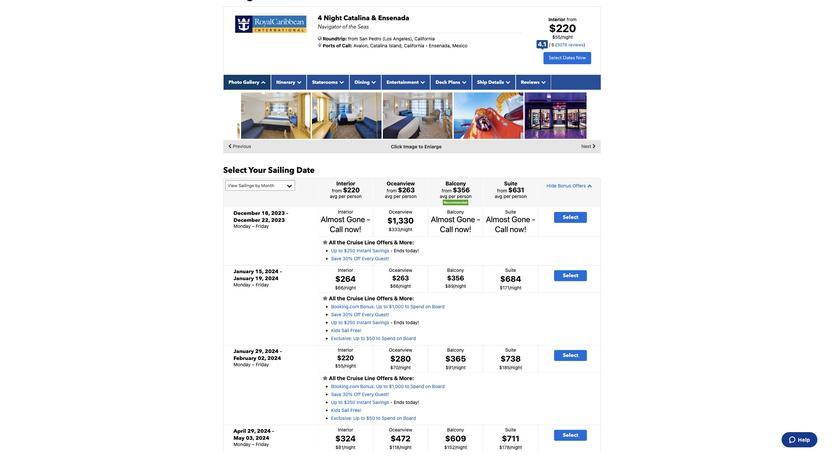 Task type: locate. For each thing, give the bounding box(es) containing it.
1 more: from the top
[[399, 240, 414, 246]]

dining button
[[350, 75, 382, 90]]

3 today! from the top
[[406, 400, 419, 405]]

avg inside suite from $631 avg per person
[[495, 194, 503, 199]]

on
[[426, 304, 431, 310], [397, 336, 402, 341], [426, 384, 431, 389], [397, 416, 402, 421]]

$356 up $89
[[448, 275, 465, 282]]

2 kids sail free! link from the top
[[331, 408, 362, 413]]

star image for $264
[[323, 296, 328, 301]]

suite
[[505, 181, 518, 187], [506, 209, 517, 215], [506, 268, 517, 273], [506, 347, 517, 353], [506, 427, 517, 433]]

free! for $264
[[351, 328, 362, 333]]

booking.com for $264
[[331, 304, 359, 310]]

2024
[[265, 268, 279, 276], [265, 275, 279, 282], [265, 348, 279, 355], [268, 355, 281, 362], [257, 428, 271, 435], [256, 435, 269, 442]]

monday
[[234, 224, 251, 229], [234, 282, 251, 288], [234, 362, 251, 368], [234, 442, 251, 447]]

from right interior
[[567, 16, 577, 22]]

/ inside interior $220 $55 / night
[[344, 363, 345, 369]]

chevron down image for reviews
[[540, 80, 546, 84]]

select inside 'link'
[[549, 55, 562, 61]]

/ inside 'balcony $365 $91 / night'
[[454, 365, 455, 371]]

1 sail from the top
[[342, 328, 350, 333]]

1 per from the left
[[339, 194, 346, 199]]

2 30% from the top
[[343, 312, 353, 317]]

call
[[330, 225, 343, 234], [440, 225, 453, 234], [495, 225, 508, 234]]

1 vertical spatial bonus:
[[360, 384, 375, 389]]

all the cruise line offers & more: down $70
[[328, 376, 414, 382]]

interior inside interior $324 $81 / night
[[338, 427, 353, 433]]

suite inside the suite almost gone - call now!
[[506, 209, 517, 215]]

3 save from the top
[[331, 392, 342, 397]]

1 vertical spatial $263
[[393, 275, 409, 282]]

california left • at the top right of page
[[404, 43, 425, 48]]

balcony $365 $91 / night
[[446, 347, 466, 371]]

offers
[[573, 183, 586, 189], [377, 240, 393, 246], [377, 296, 393, 302], [377, 376, 393, 382]]

catalina down roundtrip: from san pedro (los angeles), california at the top of page
[[371, 43, 388, 48]]

now! inside interior almost gone - call now!
[[345, 225, 362, 234]]

california up • at the top right of page
[[415, 36, 435, 41]]

from inside suite from $631 avg per person
[[498, 188, 508, 194]]

per up recommended image
[[449, 194, 456, 199]]

2 vertical spatial save
[[331, 392, 342, 397]]

monday inside the january 15, 2024 – january 19, 2024 monday – friday
[[234, 282, 251, 288]]

1 chevron down image from the left
[[370, 80, 376, 84]]

of
[[343, 23, 348, 30], [336, 43, 341, 48]]

avg inside interior from $220 avg per person
[[330, 194, 338, 199]]

interior from $220 $55 / night
[[549, 16, 577, 40]]

off
[[354, 256, 361, 261], [354, 312, 361, 317], [354, 392, 361, 397]]

night inside the balcony $609 $152 / night
[[457, 445, 467, 451]]

chevron down image inside reviews dropdown button
[[540, 80, 546, 84]]

0 vertical spatial savings
[[373, 248, 390, 253]]

1 star image from the top
[[323, 240, 328, 245]]

0 vertical spatial $356
[[453, 186, 470, 194]]

2 per from the left
[[394, 194, 401, 199]]

1 select link from the top
[[555, 212, 588, 223]]

per for $631
[[504, 194, 511, 199]]

gone inside the suite almost gone - call now!
[[512, 215, 531, 224]]

friday for $324
[[256, 442, 269, 447]]

monday left 02,
[[234, 362, 251, 368]]

2023 right 22, on the top left
[[271, 217, 285, 224]]

4 friday from the top
[[256, 442, 269, 447]]

& down $333 at the bottom left
[[394, 240, 398, 246]]

1 avg from the left
[[330, 194, 338, 199]]

interior image
[[170, 92, 240, 139]]

line
[[365, 240, 376, 246], [365, 296, 376, 302], [365, 376, 376, 382]]

monday for almost gone - call now!
[[234, 224, 251, 229]]

2 chevron down image from the left
[[461, 80, 467, 84]]

0 horizontal spatial catalina
[[344, 13, 370, 22]]

1 friday from the top
[[256, 224, 269, 229]]

spend up the oceanview $472 $118 / night
[[382, 416, 396, 421]]

1 almost from the left
[[321, 215, 345, 224]]

balcony up '$365'
[[448, 347, 464, 353]]

from inside interior from $220 avg per person
[[332, 188, 342, 194]]

29, inside april 29, 2024 – may 03, 2024 monday – friday
[[248, 428, 256, 435]]

offers right bonus
[[573, 183, 586, 189]]

& for $1,330
[[394, 240, 398, 246]]

select for select your sailing date
[[223, 165, 247, 176]]

1 gone from the left
[[347, 215, 365, 224]]

$356 up recommended image
[[453, 186, 470, 194]]

1 vertical spatial $250
[[344, 320, 356, 325]]

0 vertical spatial booking.com
[[331, 304, 359, 310]]

2 cruise from the top
[[347, 296, 364, 302]]

1 vertical spatial up to $250 instant savings link
[[331, 320, 390, 325]]

2 vertical spatial $250
[[344, 400, 356, 405]]

reviews
[[569, 42, 584, 47]]

avg inside oceanview from $263 avg per person
[[385, 194, 393, 199]]

3 select link from the top
[[555, 350, 588, 361]]

0 vertical spatial free!
[[351, 328, 362, 333]]

3 per from the left
[[449, 194, 456, 199]]

to inside navigation
[[419, 144, 424, 149]]

0 vertical spatial star image
[[323, 240, 328, 245]]

2 avg from the left
[[385, 194, 393, 199]]

spend down $280
[[411, 384, 425, 389]]

1 vertical spatial ends
[[394, 320, 405, 325]]

chevron down image inside itinerary dropdown button
[[296, 80, 302, 84]]

1 today! from the top
[[406, 248, 419, 253]]

the down interior almost gone - call now!
[[337, 240, 346, 246]]

3 friday from the top
[[256, 362, 269, 368]]

sail up interior $324 $81 / night
[[342, 408, 350, 413]]

balcony inside balcony $356 $89 / night
[[448, 268, 464, 273]]

suite inside suite $738 $185 / night
[[506, 347, 517, 353]]

2 savings from the top
[[373, 320, 390, 325]]

$1,000 for $263
[[389, 304, 404, 310]]

3 instant from the top
[[357, 400, 372, 405]]

gone down recommended image
[[457, 215, 476, 224]]

ends for $263
[[394, 320, 405, 325]]

oceanview inside oceanview $1,330 $333 / night
[[389, 209, 413, 215]]

balcony for $609
[[448, 427, 464, 433]]

gone down the $631 on the top right
[[512, 215, 531, 224]]

gone inside interior almost gone - call now!
[[347, 215, 365, 224]]

0 vertical spatial line
[[365, 240, 376, 246]]

2 horizontal spatial almost
[[486, 215, 510, 224]]

itinerary
[[276, 79, 296, 85]]

1 vertical spatial 30%
[[343, 312, 353, 317]]

savings for $280
[[373, 400, 390, 405]]

2 $50 from the top
[[367, 416, 375, 421]]

exclusive: up interior $324 $81 / night
[[331, 416, 352, 421]]

all right star icon in the bottom left of the page
[[329, 376, 336, 382]]

3 monday from the top
[[234, 362, 251, 368]]

all the cruise line offers & more: down $264
[[328, 296, 414, 302]]

/ for $264
[[344, 285, 345, 291]]

1 ends from the top
[[394, 248, 405, 253]]

all down interior almost gone - call now!
[[329, 240, 336, 246]]

1 all from the top
[[329, 240, 336, 246]]

person inside oceanview from $263 avg per person
[[402, 194, 417, 199]]

0 vertical spatial off
[[354, 256, 361, 261]]

3 january from the top
[[234, 348, 254, 355]]

january for $220
[[234, 348, 254, 355]]

& left the ensenada
[[372, 13, 377, 22]]

friday for almost gone - call now!
[[256, 224, 269, 229]]

$50
[[367, 336, 375, 341], [367, 416, 375, 421]]

1 save 30% off every guest! link from the top
[[331, 256, 389, 261]]

1 vertical spatial kids
[[331, 408, 341, 413]]

0 vertical spatial save 30% off every guest! link
[[331, 256, 389, 261]]

today! for $280
[[406, 400, 419, 405]]

$70
[[391, 365, 399, 371]]

suite for from
[[505, 181, 518, 187]]

now! for balcony almost gone - call now!
[[455, 225, 472, 234]]

0 horizontal spatial $55
[[335, 363, 344, 369]]

$324
[[336, 434, 356, 444]]

3 person from the left
[[457, 194, 472, 199]]

0 vertical spatial booking.com bonus: up to $1,000 to spend on board save 30% off every guest! up to $250 instant savings -             ends today! kids sail free! exclusive: up to $50 to spend on board
[[331, 304, 445, 341]]

offers down $70
[[377, 376, 393, 382]]

2 vertical spatial all the cruise line offers & more:
[[328, 376, 414, 382]]

/ inside balcony $356 $89 / night
[[454, 283, 456, 289]]

gallery
[[243, 79, 260, 85]]

3 now! from the left
[[510, 225, 527, 234]]

per up interior almost gone - call now!
[[339, 194, 346, 199]]

january left 15,
[[234, 268, 254, 276]]

globe image
[[318, 36, 322, 41]]

night for $1,330
[[402, 227, 413, 232]]

1 exclusive: from the top
[[331, 336, 352, 341]]

roundtrip: from san pedro (los angeles), california
[[323, 36, 435, 41]]

1 up to $250 instant savings link from the top
[[331, 248, 390, 253]]

cruise for almost gone - call now!
[[347, 240, 364, 246]]

/ inside oceanview $280 $70 / night
[[399, 365, 400, 371]]

all for $264
[[329, 296, 336, 302]]

now
[[577, 55, 586, 61]]

1 horizontal spatial catalina
[[371, 43, 388, 48]]

avg up oceanview $1,330 $333 / night
[[385, 194, 393, 199]]

of down roundtrip:
[[336, 43, 341, 48]]

the right star icon in the bottom left of the page
[[337, 376, 346, 382]]

2 $250 from the top
[[344, 320, 356, 325]]

2 vertical spatial today!
[[406, 400, 419, 405]]

1 horizontal spatial chevron down image
[[461, 80, 467, 84]]

booking.com down interior $220 $55 / night
[[331, 384, 359, 389]]

2 vertical spatial more:
[[399, 376, 414, 382]]

save inside up to $250 instant savings -             ends today! save 30% off every guest!
[[331, 256, 342, 261]]

5
[[552, 42, 555, 47]]

1 vertical spatial 29,
[[248, 428, 256, 435]]

balcony inside balcony almost gone - call now!
[[448, 209, 464, 215]]

per up the suite almost gone - call now! at the right
[[504, 194, 511, 199]]

3 savings from the top
[[373, 400, 390, 405]]

cruise down interior almost gone - call now!
[[347, 240, 364, 246]]

– right 15,
[[280, 268, 282, 276]]

0 vertical spatial catalina
[[344, 13, 370, 22]]

monday down april
[[234, 442, 251, 447]]

per inside suite from $631 avg per person
[[504, 194, 511, 199]]

almost down suite from $631 avg per person
[[486, 215, 510, 224]]

select for select link corresponding to $684
[[563, 272, 579, 280]]

pedro
[[369, 36, 382, 41]]

almost inside the suite almost gone - call now!
[[486, 215, 510, 224]]

interior for almost
[[338, 209, 353, 215]]

3 off from the top
[[354, 392, 361, 397]]

oceanview
[[387, 181, 415, 187], [389, 209, 413, 215], [389, 268, 413, 273], [389, 347, 413, 353], [389, 427, 413, 433]]

$264
[[336, 275, 356, 284]]

almost down interior from $220 avg per person on the left of the page
[[321, 215, 345, 224]]

california
[[415, 36, 435, 41], [404, 43, 425, 48]]

cruise for $220
[[347, 376, 364, 382]]

1 booking.com from the top
[[331, 304, 359, 310]]

suite $711 $178 / night
[[500, 427, 522, 451]]

balcony down recommended image
[[448, 209, 464, 215]]

-
[[367, 215, 371, 224], [477, 215, 481, 224], [532, 215, 536, 224], [391, 248, 393, 253], [391, 320, 393, 325], [391, 400, 393, 405]]

3 gone from the left
[[512, 215, 531, 224]]

suite inside suite $711 $178 / night
[[506, 427, 517, 433]]

interior inside interior almost gone - call now!
[[338, 209, 353, 215]]

to
[[419, 144, 424, 149], [339, 248, 343, 253], [384, 304, 388, 310], [405, 304, 410, 310], [339, 320, 343, 325], [361, 336, 365, 341], [376, 336, 381, 341], [384, 384, 388, 389], [405, 384, 410, 389], [339, 400, 343, 405], [361, 416, 365, 421], [376, 416, 381, 421]]

1 vertical spatial line
[[365, 296, 376, 302]]

person for $631
[[512, 194, 527, 199]]

2 vertical spatial off
[[354, 392, 361, 397]]

2 person from the left
[[402, 194, 417, 199]]

1 booking.com bonus: up to $1,000 to spend on board save 30% off every guest! up to $250 instant savings -             ends today! kids sail free! exclusive: up to $50 to spend on board from the top
[[331, 304, 445, 341]]

night inside oceanview $263 $66 / night
[[401, 283, 411, 289]]

1 free! from the top
[[351, 328, 362, 333]]

3 save 30% off every guest! link from the top
[[331, 392, 389, 397]]

0 vertical spatial sail
[[342, 328, 350, 333]]

oceanview for $1,330
[[389, 209, 413, 215]]

1 monday from the top
[[234, 224, 251, 229]]

2 vertical spatial every
[[362, 392, 374, 397]]

person for $356
[[457, 194, 472, 199]]

per up oceanview $1,330 $333 / night
[[394, 194, 401, 199]]

suite almost gone - call now!
[[486, 209, 536, 234]]

night inside suite $711 $178 / night
[[512, 445, 522, 451]]

the left seas
[[349, 23, 357, 30]]

0 vertical spatial $50
[[367, 336, 375, 341]]

1 vertical spatial booking.com bonus: up to $1,000 to spend on board save 30% off every guest! up to $250 instant savings -             ends today! kids sail free! exclusive: up to $50 to spend on board
[[331, 384, 445, 421]]

staterooms
[[312, 79, 338, 85]]

call for interior almost gone - call now!
[[330, 225, 343, 234]]

2 off from the top
[[354, 312, 361, 317]]

exclusive: up interior $220 $55 / night
[[331, 336, 352, 341]]

1 save from the top
[[331, 256, 342, 261]]

call inside the suite almost gone - call now!
[[495, 225, 508, 234]]

2 vertical spatial line
[[365, 376, 376, 382]]

1 line from the top
[[365, 240, 376, 246]]

monday left 22, on the top left
[[234, 224, 251, 229]]

per for $356
[[449, 194, 456, 199]]

avg for $263
[[385, 194, 393, 199]]

night inside the oceanview $472 $118 / night
[[401, 445, 412, 451]]

up to $250 instant savings -             ends today! save 30% off every guest!
[[331, 248, 419, 261]]

30%
[[343, 256, 353, 261], [343, 312, 353, 317], [343, 392, 353, 397]]

ends
[[394, 248, 405, 253], [394, 320, 405, 325], [394, 400, 405, 405]]

2 vertical spatial 30%
[[343, 392, 353, 397]]

1 horizontal spatial now!
[[455, 225, 472, 234]]

catalina up seas
[[344, 13, 370, 22]]

balcony inside the balcony $609 $152 / night
[[448, 427, 464, 433]]

every
[[362, 256, 374, 261], [362, 312, 374, 317], [362, 392, 374, 397]]

$356
[[453, 186, 470, 194], [448, 275, 465, 282]]

more: down oceanview $263 $66 / night
[[399, 296, 414, 302]]

balcony inside 'balcony $365 $91 / night'
[[448, 347, 464, 353]]

1 bonus: from the top
[[360, 304, 375, 310]]

0 vertical spatial $250
[[344, 248, 356, 253]]

2 kids from the top
[[331, 408, 341, 413]]

3 avg from the left
[[440, 194, 448, 199]]

chevron down image inside entertainment dropdown button
[[419, 80, 425, 84]]

oceanview $263 $66 / night
[[389, 268, 413, 289]]

/
[[561, 34, 563, 40], [550, 42, 551, 47], [401, 227, 402, 232], [399, 283, 401, 289], [454, 283, 456, 289], [344, 285, 345, 291], [510, 285, 511, 291], [344, 363, 345, 369], [399, 365, 400, 371], [454, 365, 455, 371], [510, 365, 512, 371], [344, 445, 345, 451], [400, 445, 401, 451], [455, 445, 457, 451], [510, 445, 512, 451]]

$66 inside oceanview $263 $66 / night
[[390, 283, 399, 289]]

chevron down image left ship
[[461, 80, 467, 84]]

select link for $684
[[555, 271, 588, 281]]

today! for $263
[[406, 320, 419, 325]]

1 now! from the left
[[345, 225, 362, 234]]

from left the $631 on the top right
[[498, 188, 508, 194]]

exclusive: up to $50 to spend on board link for $263
[[331, 336, 416, 341]]

board
[[432, 304, 445, 310], [404, 336, 416, 341], [432, 384, 445, 389], [404, 416, 416, 421]]

02,
[[258, 355, 266, 362]]

2023 right the 18,
[[271, 210, 285, 217]]

2 ends from the top
[[394, 320, 405, 325]]

avalon,
[[354, 43, 369, 48]]

1 savings from the top
[[373, 248, 390, 253]]

night inside oceanview $1,330 $333 / night
[[402, 227, 413, 232]]

offers for $356
[[377, 296, 393, 302]]

night inside suite $684 $171 / night
[[511, 285, 522, 291]]

3 line from the top
[[365, 376, 376, 382]]

line for almost gone - call now!
[[365, 240, 376, 246]]

2 call from the left
[[440, 225, 453, 234]]

chevron down image inside deck plans dropdown button
[[461, 80, 467, 84]]

1 vertical spatial save 30% off every guest! link
[[331, 312, 389, 317]]

almost down recommended image
[[431, 215, 455, 224]]

cruise down $264
[[347, 296, 364, 302]]

select for select link associated with $738
[[563, 352, 579, 359]]

from inside oceanview from $263 avg per person
[[387, 188, 397, 194]]

1 vertical spatial $1,000
[[389, 384, 404, 389]]

1 vertical spatial star image
[[323, 296, 328, 301]]

2 up to $250 instant savings link from the top
[[331, 320, 390, 325]]

now! for suite almost gone - call now!
[[510, 225, 527, 234]]

oceanview inside oceanview from $263 avg per person
[[387, 181, 415, 187]]

today!
[[406, 248, 419, 253], [406, 320, 419, 325], [406, 400, 419, 405]]

suite for $684
[[506, 268, 517, 273]]

suite $738 $185 / night
[[500, 347, 523, 371]]

1 vertical spatial booking.com bonus: up to $1,000 to spend on board link
[[331, 384, 445, 389]]

january inside the "january 29, 2024 – february 02, 2024 monday – friday"
[[234, 348, 254, 355]]

person up oceanview $1,330 $333 / night
[[402, 194, 417, 199]]

avg for $220
[[330, 194, 338, 199]]

person up interior almost gone - call now!
[[347, 194, 362, 199]]

$55
[[553, 34, 561, 40], [335, 363, 344, 369]]

friday
[[256, 224, 269, 229], [256, 282, 269, 288], [256, 362, 269, 368], [256, 442, 269, 447]]

per for $220
[[339, 194, 346, 199]]

savings inside up to $250 instant savings -             ends today! save 30% off every guest!
[[373, 248, 390, 253]]

0 horizontal spatial call
[[330, 225, 343, 234]]

2 vertical spatial ends
[[394, 400, 405, 405]]

guest! for $280
[[375, 392, 389, 397]]

balcony inside balcony from $356 avg per person
[[446, 181, 466, 187]]

0 vertical spatial guest!
[[375, 256, 389, 261]]

5 chevron down image from the left
[[540, 80, 546, 84]]

friday inside the january 15, 2024 – january 19, 2024 monday – friday
[[256, 282, 269, 288]]

oceanview image
[[241, 92, 311, 139]]

select for select          dates now
[[549, 55, 562, 61]]

1 off from the top
[[354, 256, 361, 261]]

interior inside interior from $220 avg per person
[[337, 181, 356, 187]]

avg up recommended image
[[440, 194, 448, 199]]

2 save from the top
[[331, 312, 342, 317]]

2 vertical spatial guest!
[[375, 392, 389, 397]]

1 vertical spatial california
[[404, 43, 425, 48]]

kids for $220
[[331, 408, 341, 413]]

january left 19,
[[234, 275, 254, 282]]

per inside balcony from $356 avg per person
[[449, 194, 456, 199]]

night inside oceanview $280 $70 / night
[[400, 365, 411, 371]]

1 person from the left
[[347, 194, 362, 199]]

ends for $280
[[394, 400, 405, 405]]

3 every from the top
[[362, 392, 374, 397]]

per inside oceanview from $263 avg per person
[[394, 194, 401, 199]]

/ for $220
[[344, 363, 345, 369]]

4 person from the left
[[512, 194, 527, 199]]

/ inside oceanview $1,330 $333 / night
[[401, 227, 402, 232]]

from up interior almost gone - call now!
[[332, 188, 342, 194]]

2 booking.com bonus: up to $1,000 to spend on board save 30% off every guest! up to $250 instant savings -             ends today! kids sail free! exclusive: up to $50 to spend on board from the top
[[331, 384, 445, 421]]

0 vertical spatial ends
[[394, 248, 405, 253]]

call inside interior almost gone - call now!
[[330, 225, 343, 234]]

1 vertical spatial every
[[362, 312, 374, 317]]

catalina
[[344, 13, 370, 22], [371, 43, 388, 48]]

/ inside the balcony $609 $152 / night
[[455, 445, 457, 451]]

1 vertical spatial catalina
[[371, 43, 388, 48]]

2 exclusive: from the top
[[331, 416, 352, 421]]

0 vertical spatial of
[[343, 23, 348, 30]]

/ for $738
[[510, 365, 512, 371]]

/ inside interior $324 $81 / night
[[344, 445, 345, 451]]

2 every from the top
[[362, 312, 374, 317]]

1 horizontal spatial $55
[[553, 34, 561, 40]]

3 more: from the top
[[399, 376, 414, 382]]

$356 inside balcony $356 $89 / night
[[448, 275, 465, 282]]

exclusive: for $264
[[331, 336, 352, 341]]

0 vertical spatial more:
[[399, 240, 414, 246]]

kids sail free! link for $264
[[331, 328, 362, 333]]

2 sail from the top
[[342, 408, 350, 413]]

cruise down interior $220 $55 / night
[[347, 376, 364, 382]]

1 vertical spatial booking.com
[[331, 384, 359, 389]]

call inside balcony almost gone - call now!
[[440, 225, 453, 234]]

2 all from the top
[[329, 296, 336, 302]]

/ inside interior from $220 $55 / night
[[561, 34, 563, 40]]

0 vertical spatial booking.com bonus: up to $1,000 to spend on board link
[[331, 304, 445, 310]]

4 per from the left
[[504, 194, 511, 199]]

(los
[[383, 36, 392, 41]]

1 vertical spatial free!
[[351, 408, 362, 413]]

1 $1,000 from the top
[[389, 304, 404, 310]]

3 almost from the left
[[486, 215, 510, 224]]

kids up interior $324 $81 / night
[[331, 408, 341, 413]]

monday inside the "january 29, 2024 – february 02, 2024 monday – friday"
[[234, 362, 251, 368]]

january
[[234, 268, 254, 276], [234, 275, 254, 282], [234, 348, 254, 355]]

hide
[[547, 183, 557, 189]]

all for almost gone - call now!
[[329, 240, 336, 246]]

& down $70
[[394, 376, 398, 382]]

all the cruise line offers & more:
[[328, 240, 414, 246], [328, 296, 414, 302], [328, 376, 414, 382]]

1 vertical spatial exclusive:
[[331, 416, 352, 421]]

chevron down image inside 'ship details' dropdown button
[[504, 80, 511, 84]]

1 vertical spatial guest!
[[375, 312, 389, 317]]

up inside up to $250 instant savings -             ends today! save 30% off every guest!
[[331, 248, 338, 253]]

night for $684
[[511, 285, 522, 291]]

$356 inside balcony from $356 avg per person
[[453, 186, 470, 194]]

$1,000 down $70
[[389, 384, 404, 389]]

interior for $324
[[338, 427, 353, 433]]

avg inside balcony from $356 avg per person
[[440, 194, 448, 199]]

the for $264
[[337, 296, 346, 302]]

$220 inside interior $220 $55 / night
[[337, 354, 354, 362]]

2 vertical spatial savings
[[373, 400, 390, 405]]

navigator
[[318, 23, 342, 30]]

0 horizontal spatial gone
[[347, 215, 365, 224]]

view sailings by month
[[228, 183, 274, 188]]

1 horizontal spatial call
[[440, 225, 453, 234]]

from for oceanview from $263 avg per person
[[387, 188, 397, 194]]

balcony up $609
[[448, 427, 464, 433]]

1 vertical spatial save
[[331, 312, 342, 317]]

2 booking.com from the top
[[331, 384, 359, 389]]

0 horizontal spatial chevron down image
[[370, 80, 376, 84]]

0 horizontal spatial $66
[[335, 285, 344, 291]]

all the cruise line offers & more: for $220
[[328, 376, 414, 382]]

royal caribbean image
[[235, 15, 306, 33]]

0 vertical spatial every
[[362, 256, 374, 261]]

night for $472
[[401, 445, 412, 451]]

0 vertical spatial $263
[[398, 186, 415, 194]]

instant for $220
[[357, 400, 372, 405]]

star image
[[323, 376, 328, 381]]

night inside interior $220 $55 / night
[[345, 363, 356, 369]]

sail for $264
[[342, 328, 350, 333]]

almost inside interior almost gone - call now!
[[321, 215, 345, 224]]

monday left 19,
[[234, 282, 251, 288]]

click image to enlarge
[[391, 144, 442, 149]]

from inside balcony from $356 avg per person
[[442, 188, 452, 194]]

$66 for $263
[[390, 283, 399, 289]]

december left 22, on the top left
[[234, 217, 260, 224]]

0 horizontal spatial of
[[336, 43, 341, 48]]

1 horizontal spatial almost
[[431, 215, 455, 224]]

balcony up recommended image
[[446, 181, 466, 187]]

balcony
[[446, 181, 466, 187], [448, 209, 464, 215], [448, 268, 464, 273], [448, 347, 464, 353], [448, 427, 464, 433]]

2 vertical spatial up to $250 instant savings link
[[331, 400, 390, 405]]

chevron down image for dining
[[370, 80, 376, 84]]

night for $264
[[345, 285, 356, 291]]

january left 02,
[[234, 348, 254, 355]]

from up call:
[[348, 36, 358, 41]]

night for $609
[[457, 445, 467, 451]]

chevron down image left entertainment
[[370, 80, 376, 84]]

avg left the $631 on the top right
[[495, 194, 503, 199]]

1 call from the left
[[330, 225, 343, 234]]

gone inside balcony almost gone - call now!
[[457, 215, 476, 224]]

december
[[234, 210, 260, 217], [234, 217, 260, 224]]

savings
[[373, 248, 390, 253], [373, 320, 390, 325], [373, 400, 390, 405]]

1 horizontal spatial $66
[[390, 283, 399, 289]]

$365
[[446, 354, 466, 364]]

oceanview for $280
[[389, 347, 413, 353]]

friday inside april 29, 2024 – may 03, 2024 monday – friday
[[256, 442, 269, 447]]

december left the 18,
[[234, 210, 260, 217]]

sail up interior $220 $55 / night
[[342, 328, 350, 333]]

chevron down image inside staterooms dropdown button
[[338, 80, 344, 84]]

0 vertical spatial $1,000
[[389, 304, 404, 310]]

more: down $280
[[399, 376, 414, 382]]

chevron down image for ship details
[[504, 80, 511, 84]]

suite for almost
[[506, 209, 517, 215]]

4 select link from the top
[[555, 430, 588, 441]]

1 30% from the top
[[343, 256, 353, 261]]

2 line from the top
[[365, 296, 376, 302]]

1 every from the top
[[362, 256, 374, 261]]

per inside interior from $220 avg per person
[[339, 194, 346, 199]]

hide bonus offers
[[547, 183, 586, 189]]

booking.com bonus: up to $1,000 to spend on board save 30% off every guest! up to $250 instant savings -             ends today! kids sail free! exclusive: up to $50 to spend on board for $263
[[331, 304, 445, 341]]

0 vertical spatial up to $250 instant savings link
[[331, 248, 390, 253]]

29,
[[255, 348, 264, 355], [248, 428, 256, 435]]

friday inside "december 18, 2023 – december 22, 2023 monday – friday"
[[256, 224, 269, 229]]

0 horizontal spatial now!
[[345, 225, 362, 234]]

2 vertical spatial instant
[[357, 400, 372, 405]]

suite inside suite $684 $171 / night
[[506, 268, 517, 273]]

1 horizontal spatial of
[[343, 23, 348, 30]]

more: down $333 at the bottom left
[[399, 240, 414, 246]]

1 vertical spatial more:
[[399, 296, 414, 302]]

gone down interior from $220 avg per person on the left of the page
[[347, 215, 365, 224]]

free! for $220
[[351, 408, 362, 413]]

chevron down image
[[370, 80, 376, 84], [461, 80, 467, 84]]

booking.com bonus: up to $1,000 to spend on board save 30% off every guest! up to $250 instant savings -             ends today! kids sail free! exclusive: up to $50 to spend on board for $280
[[331, 384, 445, 421]]

kids sail free! link up interior $324 $81 / night
[[331, 408, 362, 413]]

0 vertical spatial all
[[329, 240, 336, 246]]

0 vertical spatial today!
[[406, 248, 419, 253]]

2 vertical spatial all
[[329, 376, 336, 382]]

offers up up to $250 instant savings -             ends today! save 30% off every guest!
[[377, 240, 393, 246]]

itinerary button
[[271, 75, 307, 90]]

2 horizontal spatial call
[[495, 225, 508, 234]]

2 gone from the left
[[457, 215, 476, 224]]

2 bonus: from the top
[[360, 384, 375, 389]]

booking.com bonus: up to $1,000 to spend on board link down oceanview $263 $66 / night
[[331, 304, 445, 310]]

2 friday from the top
[[256, 282, 269, 288]]

2 now! from the left
[[455, 225, 472, 234]]

sailing list element
[[224, 207, 601, 453]]

$220 inside interior from $220 avg per person
[[343, 186, 360, 194]]

angeles),
[[393, 36, 414, 41]]

the blaster image
[[454, 92, 524, 139]]

0 vertical spatial kids sail free! link
[[331, 328, 362, 333]]

kids sail free! link up interior $220 $55 / night
[[331, 328, 362, 333]]

night inside interior $324 $81 / night
[[345, 445, 356, 451]]

0 vertical spatial $55
[[553, 34, 561, 40]]

$50 for $220
[[367, 416, 375, 421]]

0 horizontal spatial almost
[[321, 215, 345, 224]]

0 vertical spatial exclusive: up to $50 to spend on board link
[[331, 336, 416, 341]]

0 vertical spatial save
[[331, 256, 342, 261]]

booking.com bonus: up to $1,000 to spend on board link down $70
[[331, 384, 445, 389]]

dining
[[355, 79, 370, 85]]

3 all the cruise line offers & more: from the top
[[328, 376, 414, 382]]

$333
[[389, 227, 401, 232]]

/ inside suite $711 $178 / night
[[510, 445, 512, 451]]

3 guest! from the top
[[375, 392, 389, 397]]

free! up interior $220 $55 / night
[[351, 328, 362, 333]]

2 all the cruise line offers & more: from the top
[[328, 296, 414, 302]]

island,
[[389, 43, 403, 48]]

monday inside april 29, 2024 – may 03, 2024 monday – friday
[[234, 442, 251, 447]]

booking.com bonus: up to $1,000 to spend on board link
[[331, 304, 445, 310], [331, 384, 445, 389]]

0 vertical spatial instant
[[357, 248, 372, 253]]

2 vertical spatial cruise
[[347, 376, 364, 382]]

0 vertical spatial all the cruise line offers & more:
[[328, 240, 414, 246]]

& down oceanview $263 $66 / night
[[394, 296, 398, 302]]

0 vertical spatial bonus:
[[360, 304, 375, 310]]

3 call from the left
[[495, 225, 508, 234]]

to inside up to $250 instant savings -             ends today! save 30% off every guest!
[[339, 248, 343, 253]]

suite image
[[383, 92, 453, 139]]

0 vertical spatial 29,
[[255, 348, 264, 355]]

booking.com down $264
[[331, 304, 359, 310]]

free! up interior $324 $81 / night
[[351, 408, 362, 413]]

3 30% from the top
[[343, 392, 353, 397]]

1 guest! from the top
[[375, 256, 389, 261]]

1 vertical spatial $356
[[448, 275, 465, 282]]

all the cruise line offers & more: up up to $250 instant savings -             ends today! save 30% off every guest!
[[328, 240, 414, 246]]

from up recommended image
[[442, 188, 452, 194]]

person inside interior from $220 avg per person
[[347, 194, 362, 199]]

offers down oceanview $263 $66 / night
[[377, 296, 393, 302]]

interior
[[549, 16, 566, 22]]

from for balcony from $356 avg per person
[[442, 188, 452, 194]]

2 horizontal spatial now!
[[510, 225, 527, 234]]

3 up to $250 instant savings link from the top
[[331, 400, 390, 405]]

/ inside 4.1 / 5 ( 3076 reviews )
[[550, 42, 551, 47]]

kids up interior $220 $55 / night
[[331, 328, 341, 333]]

balcony for $356
[[448, 268, 464, 273]]

balcony up $89
[[448, 268, 464, 273]]

star image
[[323, 240, 328, 245], [323, 296, 328, 301]]

1 kids sail free! link from the top
[[331, 328, 362, 333]]

now! inside balcony almost gone - call now!
[[455, 225, 472, 234]]

the down $264
[[337, 296, 346, 302]]

instant
[[357, 248, 372, 253], [357, 320, 372, 325], [357, 400, 372, 405]]

california for angeles),
[[415, 36, 435, 41]]

sail
[[342, 328, 350, 333], [342, 408, 350, 413]]

/ inside suite $684 $171 / night
[[510, 285, 511, 291]]

0 vertical spatial cruise
[[347, 240, 364, 246]]

more: for $1,330
[[399, 240, 414, 246]]

suite inside suite from $631 avg per person
[[505, 181, 518, 187]]

$220 for interior from $220 $55 / night
[[550, 22, 577, 34]]

1 all the cruise line offers & more: from the top
[[328, 240, 414, 246]]

$220 main content
[[99, 0, 605, 453]]

chevron down image
[[296, 80, 302, 84], [338, 80, 344, 84], [419, 80, 425, 84], [504, 80, 511, 84], [540, 80, 546, 84]]

1 $250 from the top
[[344, 248, 356, 253]]

of right navigator
[[343, 23, 348, 30]]

1 chevron down image from the left
[[296, 80, 302, 84]]

/ for $472
[[400, 445, 401, 451]]

night inside interior $264 $66 / night
[[345, 285, 356, 291]]

reviews
[[521, 79, 540, 85]]

2 almost from the left
[[431, 215, 455, 224]]

1 vertical spatial savings
[[373, 320, 390, 325]]

night inside suite $738 $185 / night
[[512, 365, 523, 371]]

2 vertical spatial $220
[[337, 354, 354, 362]]

guest!
[[375, 256, 389, 261], [375, 312, 389, 317], [375, 392, 389, 397]]

person up recommended image
[[457, 194, 472, 199]]

$1,000 down oceanview $263 $66 / night
[[389, 304, 404, 310]]

1 vertical spatial all
[[329, 296, 336, 302]]

2 monday from the top
[[234, 282, 251, 288]]

person inside suite from $631 avg per person
[[512, 194, 527, 199]]

night inside balcony $356 $89 / night
[[456, 283, 466, 289]]

3 cruise from the top
[[347, 376, 364, 382]]

from up oceanview $1,330 $333 / night
[[387, 188, 397, 194]]

kids
[[331, 328, 341, 333], [331, 408, 341, 413]]

0 vertical spatial kids
[[331, 328, 341, 333]]

/ for $356
[[454, 283, 456, 289]]

2 select link from the top
[[555, 271, 588, 281]]

1 vertical spatial off
[[354, 312, 361, 317]]

2 exclusive: up to $50 to spend on board link from the top
[[331, 416, 416, 421]]

all down $264
[[329, 296, 336, 302]]

interior from $220 avg per person
[[330, 181, 362, 199]]

night inside interior from $220 $55 / night
[[563, 34, 573, 40]]

photo gallery
[[229, 79, 260, 85]]

0 vertical spatial california
[[415, 36, 435, 41]]

avg up interior almost gone - call now!
[[330, 194, 338, 199]]



Task type: describe. For each thing, give the bounding box(es) containing it.
$250 for $264
[[344, 320, 356, 325]]

4
[[318, 13, 322, 22]]

/ for $1,330
[[401, 227, 402, 232]]

sailings
[[239, 183, 254, 188]]

– left 19,
[[252, 282, 255, 288]]

/ for $280
[[399, 365, 400, 371]]

$91
[[446, 365, 454, 371]]

save 30% off every guest! link for $264
[[331, 312, 389, 317]]

the inside 4 night catalina & ensenada navigator of the seas
[[349, 23, 357, 30]]

date
[[297, 165, 315, 176]]

avg for $356
[[440, 194, 448, 199]]

chevron up image
[[260, 80, 266, 84]]

guest! inside up to $250 instant savings -             ends today! save 30% off every guest!
[[375, 256, 389, 261]]

offers for $365
[[377, 376, 393, 382]]

- inside balcony almost gone - call now!
[[477, 215, 481, 224]]

chevron down image for staterooms
[[338, 80, 344, 84]]

2 january from the top
[[234, 275, 254, 282]]

15,
[[255, 268, 264, 276]]

line for $264
[[365, 296, 376, 302]]

suite from $631 avg per person
[[495, 181, 527, 199]]

interior for $264
[[338, 268, 353, 273]]

1 vertical spatial of
[[336, 43, 341, 48]]

2 december from the top
[[234, 217, 260, 224]]

$738
[[501, 354, 521, 364]]

interior $264 $66 / night
[[335, 268, 356, 291]]

30% for $264
[[343, 312, 353, 317]]

save for $264
[[331, 312, 342, 317]]

$250 inside up to $250 instant savings -             ends today! save 30% off every guest!
[[344, 248, 356, 253]]

chevron down image for entertainment
[[419, 80, 425, 84]]

ports
[[323, 43, 335, 48]]

spend down oceanview $263 $66 / night
[[411, 304, 425, 310]]

from for interior from $220 $55 / night
[[567, 16, 577, 22]]

/ for $365
[[454, 365, 455, 371]]

suite $684 $171 / night
[[500, 268, 522, 291]]

$55 inside interior $220 $55 / night
[[335, 363, 344, 369]]

details
[[489, 79, 504, 85]]

$89
[[446, 283, 454, 289]]

balcony for $365
[[448, 347, 464, 353]]

view sailings by month link
[[225, 180, 295, 191]]

photo gallery image thumbnails navigation
[[223, 140, 601, 153]]

ship details
[[478, 79, 504, 85]]

january 29, 2024 – february 02, 2024 monday – friday
[[234, 348, 282, 368]]

interior $324 $81 / night
[[336, 427, 356, 451]]

booking.com bonus: up to $1,000 to spend on board link for $263
[[331, 304, 445, 310]]

save for $220
[[331, 392, 342, 397]]

entertainment button
[[382, 75, 431, 90]]

reviews button
[[516, 75, 552, 90]]

gone for balcony almost gone - call now!
[[457, 215, 476, 224]]

deck plans button
[[431, 75, 472, 90]]

to dry for image
[[525, 92, 595, 139]]

booking.com bonus: up to $1,000 to spend on board link for $280
[[331, 384, 445, 389]]

today! inside up to $250 instant savings -             ends today! save 30% off every guest!
[[406, 248, 419, 253]]

map marker image
[[319, 43, 321, 48]]

$220 for interior from $220 avg per person
[[343, 186, 360, 194]]

4.1 / 5 ( 3076 reviews )
[[538, 41, 586, 48]]

/ for $263
[[399, 283, 401, 289]]

click
[[391, 144, 403, 149]]

$152
[[445, 445, 455, 451]]

ship
[[478, 79, 488, 85]]

april 29, 2024 – may 03, 2024 monday – friday
[[234, 428, 274, 447]]

– left 02,
[[252, 362, 255, 368]]

gone for suite almost gone - call now!
[[512, 215, 531, 224]]

$178
[[500, 445, 510, 451]]

friday for $220
[[256, 362, 269, 368]]

previous
[[232, 143, 251, 149]]

staterooms button
[[307, 75, 350, 90]]

– right the 18,
[[286, 210, 289, 217]]

select link for almost gone - call now!
[[555, 212, 588, 223]]

monday for $324
[[234, 442, 251, 447]]

december 18, 2023 – december 22, 2023 monday – friday
[[234, 210, 289, 229]]

$50 for $264
[[367, 336, 375, 341]]

cruise for $264
[[347, 296, 364, 302]]

by
[[255, 183, 260, 188]]

previous link
[[227, 141, 251, 151]]

interior $220 $55 / night
[[335, 347, 356, 369]]

balcony for from
[[446, 181, 466, 187]]

suite for $738
[[506, 347, 517, 353]]

more: for $263
[[399, 296, 414, 302]]

balcony for almost
[[448, 209, 464, 215]]

all for $220
[[329, 376, 336, 382]]

exclusive: for $220
[[331, 416, 352, 421]]

the for $220
[[337, 376, 346, 382]]

of inside 4 night catalina & ensenada navigator of the seas
[[343, 23, 348, 30]]

photo gallery button
[[223, 75, 271, 90]]

30% for $220
[[343, 392, 353, 397]]

kids sail free! link for $220
[[331, 408, 362, 413]]

$631
[[509, 186, 525, 194]]

up to $250 instant savings link for $264
[[331, 320, 390, 325]]

balcony image
[[312, 92, 382, 139]]

suite for $711
[[506, 427, 517, 433]]

entertainment
[[387, 79, 419, 85]]

view
[[228, 183, 238, 188]]

$684
[[501, 275, 522, 284]]

off for $220
[[354, 392, 361, 397]]

balcony almost gone - call now!
[[431, 209, 481, 234]]

& for $280
[[394, 376, 398, 382]]

$171
[[500, 285, 510, 291]]

recommended image
[[443, 200, 469, 206]]

night for $738
[[512, 365, 523, 371]]

san
[[360, 36, 368, 41]]

every for $264
[[362, 312, 374, 317]]

night
[[324, 13, 342, 22]]

the for almost gone - call now!
[[337, 240, 346, 246]]

1 2023 from the top
[[271, 210, 285, 217]]

person for $263
[[402, 194, 417, 199]]

from for suite from $631 avg per person
[[498, 188, 508, 194]]

$280
[[391, 354, 411, 364]]

next
[[582, 143, 593, 149]]

$263 inside oceanview $263 $66 / night
[[393, 275, 409, 282]]

03,
[[246, 435, 254, 442]]

per for $263
[[394, 194, 401, 199]]

plans
[[449, 79, 461, 85]]

– right "03,"
[[272, 428, 274, 435]]

chevron up image
[[586, 184, 593, 188]]

mexico
[[453, 43, 468, 48]]

$66 for $264
[[335, 285, 344, 291]]

your
[[249, 165, 266, 176]]

january for $264
[[234, 268, 254, 276]]

chevron left image
[[228, 141, 232, 151]]

star image for almost gone - call now!
[[323, 240, 328, 245]]

ship details button
[[472, 75, 516, 90]]

april
[[234, 428, 246, 435]]

– left 22, on the top left
[[252, 224, 255, 229]]

instant inside up to $250 instant savings -             ends today! save 30% off every guest!
[[357, 248, 372, 253]]

every inside up to $250 instant savings -             ends today! save 30% off every guest!
[[362, 256, 374, 261]]

hide bonus offers link
[[541, 180, 599, 192]]

balcony $609 $152 / night
[[445, 427, 467, 451]]

interior for $220
[[338, 347, 353, 353]]

select          dates now
[[549, 55, 586, 61]]

kids for $264
[[331, 328, 341, 333]]

– right may
[[252, 442, 255, 447]]

deck
[[436, 79, 448, 85]]

– right 02,
[[280, 348, 282, 355]]

18,
[[262, 210, 270, 217]]

& inside 4 night catalina & ensenada navigator of the seas
[[372, 13, 377, 22]]

$118
[[390, 445, 400, 451]]

- inside the suite almost gone - call now!
[[532, 215, 536, 224]]

bonus
[[558, 183, 572, 189]]

1 december from the top
[[234, 210, 260, 217]]

30% inside up to $250 instant savings -             ends today! save 30% off every guest!
[[343, 256, 353, 261]]

enlarge
[[425, 144, 442, 149]]

/ for $609
[[455, 445, 457, 451]]

spend up oceanview $280 $70 / night
[[382, 336, 396, 341]]

$55 inside interior from $220 $55 / night
[[553, 34, 561, 40]]

friday for $264
[[256, 282, 269, 288]]

month
[[262, 183, 274, 188]]

almost for interior almost gone - call now!
[[321, 215, 345, 224]]

california for island,
[[404, 43, 425, 48]]

line for $220
[[365, 376, 376, 382]]

seas
[[358, 23, 369, 30]]

$185
[[500, 365, 510, 371]]

more: for $280
[[399, 376, 414, 382]]

$609
[[446, 434, 467, 444]]

call:
[[342, 43, 353, 48]]

night for $356
[[456, 283, 466, 289]]

ends inside up to $250 instant savings -             ends today! save 30% off every guest!
[[394, 248, 405, 253]]

save 30% off every guest! link for $220
[[331, 392, 389, 397]]

avg for $631
[[495, 194, 503, 199]]

select link for $738
[[555, 350, 588, 361]]

3076 reviews link
[[557, 42, 584, 47]]

sail for $220
[[342, 408, 350, 413]]

ensenada,
[[429, 43, 451, 48]]

19,
[[255, 275, 264, 282]]

guest! for $263
[[375, 312, 389, 317]]

/ for $711
[[510, 445, 512, 451]]

almost for balcony almost gone - call now!
[[431, 215, 455, 224]]

from for roundtrip: from san pedro (los angeles), california
[[348, 36, 358, 41]]

/ for $684
[[510, 285, 511, 291]]

4 night catalina & ensenada navigator of the seas
[[318, 13, 410, 30]]

ports of call: avalon, catalina island, california • ensenada, mexico
[[323, 43, 468, 48]]

off inside up to $250 instant savings -             ends today! save 30% off every guest!
[[354, 256, 361, 261]]

- inside interior almost gone - call now!
[[367, 215, 371, 224]]

$472
[[391, 434, 411, 444]]

sailing
[[268, 165, 295, 176]]

roundtrip:
[[323, 36, 347, 41]]

night for $324
[[345, 445, 356, 451]]

$250 for $220
[[344, 400, 356, 405]]

february
[[234, 355, 257, 362]]

catalina inside 4 night catalina & ensenada navigator of the seas
[[344, 13, 370, 22]]

night for $711
[[512, 445, 522, 451]]

select your sailing date
[[223, 165, 315, 176]]

- inside up to $250 instant savings -             ends today! save 30% off every guest!
[[391, 248, 393, 253]]

oceanview $1,330 $333 / night
[[388, 209, 414, 232]]

from for interior from $220 avg per person
[[332, 188, 342, 194]]

chevron right image
[[593, 141, 596, 151]]

monday for $264
[[234, 282, 251, 288]]

ensenada
[[378, 13, 410, 22]]

oceanview from $263 avg per person
[[385, 181, 417, 199]]

balcony $356 $89 / night
[[446, 268, 466, 289]]

2 2023 from the top
[[271, 217, 285, 224]]

all the cruise line offers & more: for $264
[[328, 296, 414, 302]]

may
[[234, 435, 245, 442]]

$263 inside oceanview from $263 avg per person
[[398, 186, 415, 194]]

photo
[[229, 79, 242, 85]]

january 15, 2024 – january 19, 2024 monday – friday
[[234, 268, 282, 288]]



Task type: vqa. For each thing, say whether or not it's contained in the screenshot.


